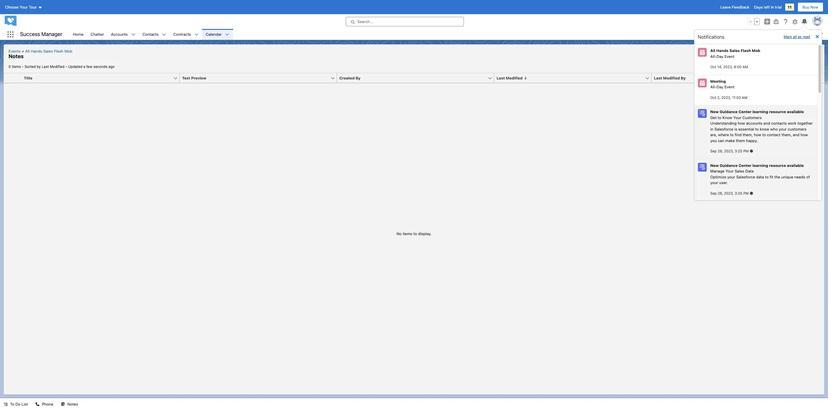Task type: describe. For each thing, give the bounding box(es) containing it.
days
[[755, 5, 764, 9]]

created by element
[[337, 73, 498, 83]]

mark all as read
[[785, 34, 811, 39]]

fit
[[771, 174, 774, 179]]

2,
[[718, 95, 721, 100]]

text default image for contacts
[[162, 33, 166, 37]]

1 vertical spatial your
[[728, 174, 736, 179]]

contacts
[[772, 121, 788, 126]]

do
[[15, 402, 20, 406]]

understanding
[[711, 121, 737, 126]]

items for 0
[[12, 64, 21, 69]]

learning for get to know your customers
[[753, 109, 769, 114]]

hands for all hands sales flash mob
[[31, 49, 42, 53]]

contacts list item
[[139, 29, 170, 40]]

created by
[[340, 76, 361, 80]]

in inside new guidance center learning resource available get to know your customers understanding how accounts and contacts work together in salesforce is essential to know who your customers are, where to find them, how to contact them, and how you can make them happy.
[[711, 127, 714, 131]]

success manager
[[20, 31, 62, 37]]

can
[[719, 138, 725, 143]]

title button
[[22, 73, 173, 83]]

few
[[86, 64, 92, 69]]

work
[[789, 121, 797, 126]]

contact
[[768, 132, 781, 137]]

created by button
[[337, 73, 488, 83]]

meeting
[[711, 79, 727, 83]]

resource for fit
[[770, 163, 787, 168]]

item number image
[[4, 73, 22, 83]]

hands for all hands sales flash mob all-day event
[[717, 48, 729, 53]]

3:25 for essential
[[736, 149, 743, 153]]

sales for all hands sales flash mob all-day event
[[730, 48, 741, 53]]

0
[[9, 64, 11, 69]]

contracts
[[174, 32, 191, 37]]

mark
[[785, 34, 793, 39]]

am for flash
[[743, 65, 749, 69]]

28, for new guidance center learning resource available manage your sales data optimize your salesforce data to fit the unique needs of your user.
[[719, 191, 724, 195]]

a
[[84, 64, 85, 69]]

available for together
[[788, 109, 805, 114]]

text preview
[[182, 76, 207, 80]]

0 horizontal spatial last
[[42, 64, 49, 69]]

last modified by button
[[652, 73, 803, 83]]

calendar link
[[202, 29, 225, 40]]

flash for all hands sales flash mob
[[54, 49, 63, 53]]

data
[[757, 174, 765, 179]]

preview
[[191, 76, 207, 80]]

new for manage
[[711, 163, 719, 168]]

calendar
[[206, 32, 222, 37]]

unique
[[782, 174, 794, 179]]

your inside new guidance center learning resource available get to know your customers understanding how accounts and contacts work together in salesforce is essential to know who your customers are, where to find them, how to contact them, and how you can make them happy.
[[734, 115, 742, 120]]

updated
[[68, 64, 83, 69]]

to up make
[[731, 132, 734, 137]]

contacts
[[143, 32, 159, 37]]

leave feedback
[[721, 5, 750, 9]]

text default image inside notes button
[[61, 402, 65, 406]]

last for last modified by
[[655, 76, 663, 80]]

by
[[37, 64, 41, 69]]

1 horizontal spatial and
[[794, 132, 800, 137]]

2023, down make
[[725, 149, 735, 153]]

title
[[24, 76, 32, 80]]

know
[[723, 115, 733, 120]]

sorted
[[25, 64, 36, 69]]

guidance for sales
[[720, 163, 738, 168]]

as
[[799, 34, 802, 39]]

you
[[711, 138, 718, 143]]

home link
[[69, 29, 87, 40]]

2023, right 14,
[[724, 65, 734, 69]]

event inside all hands sales flash mob all-day event
[[725, 54, 735, 59]]

all for all hands sales flash mob
[[25, 49, 30, 53]]

of
[[807, 174, 811, 179]]

available for unique
[[788, 163, 805, 168]]

notes button
[[57, 398, 82, 410]]

notes status
[[9, 64, 68, 69]]

to
[[10, 402, 14, 406]]

leave
[[721, 5, 732, 9]]

1 horizontal spatial how
[[755, 132, 762, 137]]

text default image inside calendar list item
[[225, 33, 230, 37]]

learning for manage your sales data
[[753, 163, 769, 168]]

all hands sales flash mob link
[[23, 49, 75, 53]]

all for all hands sales flash mob all-day event
[[711, 48, 716, 53]]

seconds
[[93, 64, 108, 69]]

list containing home
[[69, 29, 829, 40]]

action image
[[810, 73, 825, 83]]

event inside meeting all-day event
[[725, 84, 735, 89]]

all hands sales flash mob
[[25, 49, 72, 53]]

home
[[73, 32, 84, 37]]

your inside new guidance center learning resource available manage your sales data optimize your salesforce data to fit the unique needs of your user.
[[726, 169, 734, 173]]

new for get
[[711, 109, 719, 114]]

happy.
[[747, 138, 759, 143]]

sep for new guidance center learning resource available get to know your customers understanding how accounts and contacts work together in salesforce is essential to know who your customers are, where to find them, how to contact them, and how you can make them happy.
[[711, 149, 718, 153]]

buy
[[803, 5, 810, 9]]

accounts link
[[108, 29, 131, 40]]

text
[[182, 76, 190, 80]]

center for data
[[739, 163, 752, 168]]

know
[[761, 127, 770, 131]]

sep 28, 2023, 3:25 pm ● for user.
[[711, 191, 754, 195]]

trial
[[776, 5, 783, 9]]

optimize
[[711, 174, 727, 179]]

last modified element
[[495, 73, 656, 83]]

oct 2, 2023, 11:00 am
[[711, 95, 748, 100]]

to down know
[[763, 132, 767, 137]]

2 them, from the left
[[782, 132, 793, 137]]

your inside new guidance center learning resource available get to know your customers understanding how accounts and contacts work together in salesforce is essential to know who your customers are, where to find them, how to contact them, and how you can make them happy.
[[780, 127, 788, 131]]

phone
[[42, 402, 53, 406]]

success
[[20, 31, 40, 37]]

search...
[[358, 19, 374, 24]]

2 by from the left
[[682, 76, 686, 80]]

needs
[[795, 174, 806, 179]]

events
[[9, 49, 21, 53]]

text default image for contracts
[[195, 33, 199, 37]]

last modified
[[497, 76, 523, 80]]

oct 14, 2023, 8:00 am
[[711, 65, 749, 69]]

text preview button
[[180, 73, 331, 83]]

contracts list item
[[170, 29, 202, 40]]

1 • from the left
[[22, 64, 24, 69]]

leave feedback link
[[721, 5, 750, 9]]

new guidance center learning resource available get to know your customers understanding how accounts and contacts work together in salesforce is essential to know who your customers are, where to find them, how to contact them, and how you can make them happy.
[[711, 109, 814, 143]]

feedback
[[733, 5, 750, 9]]

items for no
[[403, 231, 413, 236]]

item number element
[[4, 73, 22, 83]]

sales for all hands sales flash mob
[[43, 49, 53, 53]]

oct for all hands sales flash mob all-day event
[[711, 65, 717, 69]]

day inside all hands sales flash mob all-day event
[[717, 54, 724, 59]]

to down accounts
[[756, 127, 760, 131]]

14,
[[718, 65, 723, 69]]

notifications
[[699, 34, 725, 39]]

display.
[[419, 231, 432, 236]]

read
[[803, 34, 811, 39]]

text default image for accounts
[[131, 33, 136, 37]]

guidance for know
[[720, 109, 738, 114]]

find
[[736, 132, 742, 137]]

customers
[[789, 127, 807, 131]]

all
[[794, 34, 798, 39]]

days left in trial
[[755, 5, 783, 9]]

chatter
[[91, 32, 104, 37]]

who
[[771, 127, 779, 131]]

notes|notes|list view element
[[4, 44, 825, 395]]

oct for meeting all-day event
[[711, 95, 717, 100]]



Task type: vqa. For each thing, say whether or not it's contained in the screenshot.
top 'All-'
yes



Task type: locate. For each thing, give the bounding box(es) containing it.
salesforce up where
[[715, 127, 734, 131]]

text default image inside accounts list item
[[131, 33, 136, 37]]

2 pm from the top
[[744, 191, 749, 195]]

to left display.
[[414, 231, 417, 236]]

event
[[725, 54, 735, 59], [725, 84, 735, 89]]

1 horizontal spatial by
[[682, 76, 686, 80]]

11
[[789, 5, 792, 9]]

center up data
[[739, 163, 752, 168]]

center inside new guidance center learning resource available get to know your customers understanding how accounts and contacts work together in salesforce is essential to know who your customers are, where to find them, how to contact them, and how you can make them happy.
[[739, 109, 752, 114]]

all- inside all hands sales flash mob all-day event
[[711, 54, 717, 59]]

text default image
[[225, 33, 230, 37], [61, 402, 65, 406]]

● for data
[[751, 191, 754, 195]]

1 by from the left
[[356, 76, 361, 80]]

day down the meeting
[[717, 84, 724, 89]]

to inside notes|notes|list view "element"
[[414, 231, 417, 236]]

2 sep 28, 2023, 3:25 pm ● from the top
[[711, 191, 754, 195]]

search... button
[[346, 17, 464, 26]]

11:00
[[733, 95, 742, 100]]

text default image right phone
[[61, 402, 65, 406]]

×
[[816, 32, 820, 41]]

oct left 2,
[[711, 95, 717, 100]]

all- down the meeting
[[711, 84, 717, 89]]

text default image left the to
[[4, 402, 8, 406]]

1 all- from the top
[[711, 54, 717, 59]]

modified inside button
[[506, 76, 523, 80]]

1 vertical spatial new
[[711, 163, 719, 168]]

last inside button
[[655, 76, 663, 80]]

1 3:25 from the top
[[736, 149, 743, 153]]

0 vertical spatial event
[[725, 54, 735, 59]]

to left fit
[[766, 174, 769, 179]]

last modified by element
[[652, 73, 813, 83]]

guidance inside new guidance center learning resource available get to know your customers understanding how accounts and contacts work together in salesforce is essential to know who your customers are, where to find them, how to contact them, and how you can make them happy.
[[720, 109, 738, 114]]

1 vertical spatial notes
[[68, 402, 78, 406]]

hands inside notes|notes|list view "element"
[[31, 49, 42, 53]]

hands inside all hands sales flash mob all-day event
[[717, 48, 729, 53]]

1 vertical spatial 28,
[[719, 191, 724, 195]]

0 horizontal spatial in
[[711, 127, 714, 131]]

text preview element
[[180, 73, 341, 83]]

learning
[[753, 109, 769, 114], [753, 163, 769, 168]]

by
[[356, 76, 361, 80], [682, 76, 686, 80]]

0 horizontal spatial mob
[[64, 49, 72, 53]]

text default image right contracts
[[195, 33, 199, 37]]

mob for all hands sales flash mob
[[64, 49, 72, 53]]

choose your tour button
[[5, 2, 42, 12]]

sales left data
[[735, 169, 745, 173]]

your down contacts
[[780, 127, 788, 131]]

1 horizontal spatial them,
[[782, 132, 793, 137]]

learning inside new guidance center learning resource available manage your sales data optimize your salesforce data to fit the unique needs of your user.
[[753, 163, 769, 168]]

0 horizontal spatial items
[[12, 64, 21, 69]]

1 vertical spatial and
[[794, 132, 800, 137]]

sep 28, 2023, 3:25 pm ● for essential
[[711, 149, 754, 153]]

all hands sales flash mob all-day event
[[711, 48, 761, 59]]

center up customers
[[739, 109, 752, 114]]

resource up contacts
[[770, 109, 787, 114]]

0 horizontal spatial flash
[[54, 49, 63, 53]]

0 horizontal spatial your
[[711, 180, 719, 185]]

3:25 down them
[[736, 149, 743, 153]]

0 horizontal spatial how
[[739, 121, 746, 126]]

1 horizontal spatial hands
[[717, 48, 729, 53]]

1 vertical spatial sep 28, 2023, 3:25 pm ●
[[711, 191, 754, 195]]

them, down essential
[[743, 132, 754, 137]]

available inside new guidance center learning resource available manage your sales data optimize your salesforce data to fit the unique needs of your user.
[[788, 163, 805, 168]]

text default image right calendar
[[225, 33, 230, 37]]

1 pm from the top
[[744, 149, 749, 153]]

1 vertical spatial center
[[739, 163, 752, 168]]

new guidance center learning resource available manage your sales data optimize your salesforce data to fit the unique needs of your user.
[[711, 163, 811, 185]]

hands up 14,
[[717, 48, 729, 53]]

0 horizontal spatial notes
[[9, 53, 24, 59]]

guidance inside new guidance center learning resource available manage your sales data optimize your salesforce data to fit the unique needs of your user.
[[720, 163, 738, 168]]

available inside new guidance center learning resource available get to know your customers understanding how accounts and contacts work together in salesforce is essential to know who your customers are, where to find them, how to contact them, and how you can make them happy.
[[788, 109, 805, 114]]

0 vertical spatial your
[[780, 127, 788, 131]]

guidance up know
[[720, 109, 738, 114]]

in right "left"
[[772, 5, 775, 9]]

0 vertical spatial guidance
[[720, 109, 738, 114]]

ago
[[109, 64, 115, 69]]

available
[[788, 109, 805, 114], [788, 163, 805, 168]]

0 vertical spatial in
[[772, 5, 775, 9]]

0 vertical spatial new
[[711, 109, 719, 114]]

last modified by
[[655, 76, 686, 80]]

1 learning from the top
[[753, 109, 769, 114]]

0 vertical spatial day
[[717, 54, 724, 59]]

sales
[[730, 48, 741, 53], [43, 49, 53, 53], [735, 169, 745, 173]]

● down happy.
[[751, 149, 754, 153]]

day up 14,
[[717, 54, 724, 59]]

1 resource from the top
[[770, 109, 787, 114]]

notes up '0'
[[9, 53, 24, 59]]

1 new from the top
[[711, 109, 719, 114]]

last
[[42, 64, 49, 69], [497, 76, 505, 80], [655, 76, 663, 80]]

sep down optimize
[[711, 191, 718, 195]]

them
[[737, 138, 746, 143]]

2 horizontal spatial how
[[801, 132, 809, 137]]

2 learning from the top
[[753, 163, 769, 168]]

flash up 0 items • sorted by last modified • updated a few seconds ago
[[54, 49, 63, 53]]

action element
[[810, 73, 825, 83]]

28, down user.
[[719, 191, 724, 195]]

1 horizontal spatial your
[[728, 174, 736, 179]]

text default image inside contracts list item
[[195, 33, 199, 37]]

0 horizontal spatial them,
[[743, 132, 754, 137]]

contacts link
[[139, 29, 162, 40]]

1 sep 28, 2023, 3:25 pm ● from the top
[[711, 149, 754, 153]]

new up get
[[711, 109, 719, 114]]

1 horizontal spatial in
[[772, 5, 775, 9]]

center inside new guidance center learning resource available manage your sales data optimize your salesforce data to fit the unique needs of your user.
[[739, 163, 752, 168]]

1 them, from the left
[[743, 132, 754, 137]]

sales up 8:00
[[730, 48, 741, 53]]

all- inside meeting all-day event
[[711, 84, 717, 89]]

accounts
[[747, 121, 763, 126]]

guidance up manage
[[720, 163, 738, 168]]

accounts list item
[[108, 29, 139, 40]]

list
[[21, 402, 28, 406]]

resource inside new guidance center learning resource available get to know your customers understanding how accounts and contacts work together in salesforce is essential to know who your customers are, where to find them, how to contact them, and how you can make them happy.
[[770, 109, 787, 114]]

pm for user.
[[744, 191, 749, 195]]

mob inside all hands sales flash mob all-day event
[[753, 48, 761, 53]]

text default image inside contacts list item
[[162, 33, 166, 37]]

salesforce inside new guidance center learning resource available get to know your customers understanding how accounts and contacts work together in salesforce is essential to know who your customers are, where to find them, how to contact them, and how you can make them happy.
[[715, 127, 734, 131]]

left
[[765, 5, 771, 9]]

day inside meeting all-day event
[[717, 84, 724, 89]]

0 horizontal spatial by
[[356, 76, 361, 80]]

hands
[[717, 48, 729, 53], [31, 49, 42, 53]]

am right 8:00
[[743, 65, 749, 69]]

to
[[719, 115, 722, 120], [756, 127, 760, 131], [731, 132, 734, 137], [763, 132, 767, 137], [766, 174, 769, 179], [414, 231, 417, 236]]

1 vertical spatial items
[[403, 231, 413, 236]]

items right '0'
[[12, 64, 21, 69]]

● for accounts
[[751, 149, 754, 153]]

no items to display.
[[397, 231, 432, 236]]

last for last modified
[[497, 76, 505, 80]]

sep down you
[[711, 149, 718, 153]]

2023, right 2,
[[722, 95, 732, 100]]

your down optimize
[[711, 180, 719, 185]]

in up are,
[[711, 127, 714, 131]]

sales inside all hands sales flash mob all-day event
[[730, 48, 741, 53]]

resource inside new guidance center learning resource available manage your sales data optimize your salesforce data to fit the unique needs of your user.
[[770, 163, 787, 168]]

manage
[[711, 169, 725, 173]]

1 vertical spatial pm
[[744, 191, 749, 195]]

title element
[[22, 73, 183, 83]]

1 vertical spatial oct
[[711, 95, 717, 100]]

all right events link
[[25, 49, 30, 53]]

2 horizontal spatial last
[[655, 76, 663, 80]]

how down the customers
[[801, 132, 809, 137]]

● down new guidance center learning resource available manage your sales data optimize your salesforce data to fit the unique needs of your user.
[[751, 191, 754, 195]]

0 vertical spatial oct
[[711, 65, 717, 69]]

and
[[764, 121, 771, 126], [794, 132, 800, 137]]

salesforce down data
[[737, 174, 756, 179]]

1 center from the top
[[739, 109, 752, 114]]

sales down manager
[[43, 49, 53, 53]]

calendar list item
[[202, 29, 233, 40]]

flash for all hands sales flash mob all-day event
[[742, 48, 752, 53]]

0 vertical spatial all-
[[711, 54, 717, 59]]

1 horizontal spatial text default image
[[225, 33, 230, 37]]

1 horizontal spatial •
[[65, 64, 67, 69]]

pm for essential
[[744, 149, 749, 153]]

learning up 'data'
[[753, 163, 769, 168]]

sales inside new guidance center learning resource available manage your sales data optimize your salesforce data to fit the unique needs of your user.
[[735, 169, 745, 173]]

contracts link
[[170, 29, 195, 40]]

8:00
[[735, 65, 742, 69]]

2 sep from the top
[[711, 191, 718, 195]]

items right no
[[403, 231, 413, 236]]

0 vertical spatial ●
[[751, 149, 754, 153]]

to do list button
[[0, 398, 31, 410]]

choose your tour
[[5, 5, 37, 9]]

last inside button
[[497, 76, 505, 80]]

items
[[12, 64, 21, 69], [403, 231, 413, 236]]

new inside new guidance center learning resource available manage your sales data optimize your salesforce data to fit the unique needs of your user.
[[711, 163, 719, 168]]

2 28, from the top
[[719, 191, 724, 195]]

them, down the customers
[[782, 132, 793, 137]]

1 event from the top
[[725, 54, 735, 59]]

how up essential
[[739, 121, 746, 126]]

accounts
[[111, 32, 128, 37]]

modified for last modified
[[506, 76, 523, 80]]

0 vertical spatial 28,
[[719, 149, 724, 153]]

and down the customers
[[794, 132, 800, 137]]

event up oct 14, 2023, 8:00 am
[[725, 54, 735, 59]]

oct left 14,
[[711, 65, 717, 69]]

phone button
[[32, 398, 57, 410]]

all inside notes|notes|list view "element"
[[25, 49, 30, 53]]

1 vertical spatial ●
[[751, 191, 754, 195]]

1 oct from the top
[[711, 65, 717, 69]]

events link
[[9, 49, 23, 53]]

salesforce inside new guidance center learning resource available manage your sales data optimize your salesforce data to fit the unique needs of your user.
[[737, 174, 756, 179]]

1 sep from the top
[[711, 149, 718, 153]]

mark all as read link
[[782, 32, 813, 41]]

0 vertical spatial your
[[20, 5, 28, 9]]

2023, down user.
[[725, 191, 735, 195]]

learning inside new guidance center learning resource available get to know your customers understanding how accounts and contacts work together in salesforce is essential to know who your customers are, where to find them, how to contact them, and how you can make them happy.
[[753, 109, 769, 114]]

0 vertical spatial items
[[12, 64, 21, 69]]

1 vertical spatial text default image
[[61, 402, 65, 406]]

0 horizontal spatial modified
[[50, 64, 64, 69]]

sep for new guidance center learning resource available manage your sales data optimize your salesforce data to fit the unique needs of your user.
[[711, 191, 718, 195]]

your right manage
[[726, 169, 734, 173]]

created
[[340, 76, 355, 80]]

salesforce
[[715, 127, 734, 131], [737, 174, 756, 179]]

0 vertical spatial resource
[[770, 109, 787, 114]]

0 horizontal spatial salesforce
[[715, 127, 734, 131]]

0 vertical spatial text default image
[[225, 33, 230, 37]]

1 vertical spatial resource
[[770, 163, 787, 168]]

2 center from the top
[[739, 163, 752, 168]]

mob inside notes|notes|list view "element"
[[64, 49, 72, 53]]

1 vertical spatial your
[[734, 115, 742, 120]]

0 vertical spatial available
[[788, 109, 805, 114]]

3:25 down new guidance center learning resource available manage your sales data optimize your salesforce data to fit the unique needs of your user.
[[736, 191, 743, 195]]

1 horizontal spatial salesforce
[[737, 174, 756, 179]]

0 vertical spatial pm
[[744, 149, 749, 153]]

2 horizontal spatial your
[[780, 127, 788, 131]]

resource up the
[[770, 163, 787, 168]]

1 vertical spatial sep
[[711, 191, 718, 195]]

28, for new guidance center learning resource available get to know your customers understanding how accounts and contacts work together in salesforce is essential to know who your customers are, where to find them, how to contact them, and how you can make them happy.
[[719, 149, 724, 153]]

no
[[397, 231, 402, 236]]

event down last modified by element at the right of the page
[[725, 84, 735, 89]]

text default image right accounts
[[131, 33, 136, 37]]

flash inside notes|notes|list view "element"
[[54, 49, 63, 53]]

your inside dropdown button
[[20, 5, 28, 9]]

2 oct from the top
[[711, 95, 717, 100]]

modified for last modified by
[[664, 76, 681, 80]]

1 vertical spatial event
[[725, 84, 735, 89]]

2 vertical spatial your
[[726, 169, 734, 173]]

1 horizontal spatial mob
[[753, 48, 761, 53]]

0 vertical spatial sep 28, 2023, 3:25 pm ●
[[711, 149, 754, 153]]

1 vertical spatial all-
[[711, 84, 717, 89]]

to inside new guidance center learning resource available manage your sales data optimize your salesforce data to fit the unique needs of your user.
[[766, 174, 769, 179]]

available up work
[[788, 109, 805, 114]]

choose
[[5, 5, 19, 9]]

text default image right the contacts
[[162, 33, 166, 37]]

2 • from the left
[[65, 64, 67, 69]]

1 horizontal spatial all
[[711, 48, 716, 53]]

available up needs
[[788, 163, 805, 168]]

2 event from the top
[[725, 84, 735, 89]]

flash up 8:00
[[742, 48, 752, 53]]

1 vertical spatial day
[[717, 84, 724, 89]]

1 vertical spatial salesforce
[[737, 174, 756, 179]]

notes inside button
[[68, 402, 78, 406]]

2 vertical spatial your
[[711, 180, 719, 185]]

0 horizontal spatial •
[[22, 64, 24, 69]]

2 resource from the top
[[770, 163, 787, 168]]

0 vertical spatial center
[[739, 109, 752, 114]]

1 guidance from the top
[[720, 109, 738, 114]]

your right know
[[734, 115, 742, 120]]

1 28, from the top
[[719, 149, 724, 153]]

meeting all-day event
[[711, 79, 735, 89]]

am right 11:00
[[743, 95, 748, 100]]

1 horizontal spatial modified
[[506, 76, 523, 80]]

3:25 for user.
[[736, 191, 743, 195]]

1 horizontal spatial flash
[[742, 48, 752, 53]]

modified
[[50, 64, 64, 69], [506, 76, 523, 80], [664, 76, 681, 80]]

pm down data
[[744, 191, 749, 195]]

• left sorted
[[22, 64, 24, 69]]

•
[[22, 64, 24, 69], [65, 64, 67, 69]]

center for your
[[739, 109, 752, 114]]

text default image
[[131, 33, 136, 37], [162, 33, 166, 37], [195, 33, 199, 37], [4, 402, 8, 406], [36, 402, 40, 406]]

1 vertical spatial guidance
[[720, 163, 738, 168]]

2 day from the top
[[717, 84, 724, 89]]

2 new from the top
[[711, 163, 719, 168]]

to do list
[[10, 402, 28, 406]]

are,
[[711, 132, 718, 137]]

sep 28, 2023, 3:25 pm ● down make
[[711, 149, 754, 153]]

sep 28, 2023, 3:25 pm ● down user.
[[711, 191, 754, 195]]

new
[[711, 109, 719, 114], [711, 163, 719, 168]]

notes right phone
[[68, 402, 78, 406]]

new inside new guidance center learning resource available get to know your customers understanding how accounts and contacts work together in salesforce is essential to know who your customers are, where to find them, how to contact them, and how you can make them happy.
[[711, 109, 719, 114]]

0 vertical spatial and
[[764, 121, 771, 126]]

list
[[69, 29, 829, 40]]

0 vertical spatial salesforce
[[715, 127, 734, 131]]

1 horizontal spatial notes
[[68, 402, 78, 406]]

data
[[746, 169, 755, 173]]

0 horizontal spatial hands
[[31, 49, 42, 53]]

group
[[748, 18, 760, 25]]

2023,
[[724, 65, 734, 69], [722, 95, 732, 100], [725, 149, 735, 153], [725, 191, 735, 195]]

1 vertical spatial 3:25
[[736, 191, 743, 195]]

28,
[[719, 149, 724, 153], [719, 191, 724, 195]]

0 horizontal spatial and
[[764, 121, 771, 126]]

1 ● from the top
[[751, 149, 754, 153]]

modified inside button
[[664, 76, 681, 80]]

1 available from the top
[[788, 109, 805, 114]]

1 horizontal spatial last
[[497, 76, 505, 80]]

notes inside "element"
[[9, 53, 24, 59]]

learning up customers
[[753, 109, 769, 114]]

0 horizontal spatial text default image
[[61, 402, 65, 406]]

sales inside notes|notes|list view "element"
[[43, 49, 53, 53]]

am for event
[[743, 95, 748, 100]]

all down 'notifications'
[[711, 48, 716, 53]]

0 vertical spatial sep
[[711, 149, 718, 153]]

the
[[775, 174, 781, 179]]

0 horizontal spatial all
[[25, 49, 30, 53]]

essential
[[739, 127, 755, 131]]

mob for all hands sales flash mob all-day event
[[753, 48, 761, 53]]

your left the tour on the left top
[[20, 5, 28, 9]]

all- up oct 14, 2023, 8:00 am
[[711, 54, 717, 59]]

and up know
[[764, 121, 771, 126]]

last modified button
[[495, 73, 646, 83]]

chatter link
[[87, 29, 108, 40]]

user.
[[720, 180, 729, 185]]

how up happy.
[[755, 132, 762, 137]]

28, down "can"
[[719, 149, 724, 153]]

new up manage
[[711, 163, 719, 168]]

• left updated
[[65, 64, 67, 69]]

2 guidance from the top
[[720, 163, 738, 168]]

make
[[726, 138, 736, 143]]

all inside all hands sales flash mob all-day event
[[711, 48, 716, 53]]

text default image inside 'to do list' "button"
[[4, 402, 8, 406]]

2 ● from the top
[[751, 191, 754, 195]]

1 day from the top
[[717, 54, 724, 59]]

pm down them
[[744, 149, 749, 153]]

0 vertical spatial learning
[[753, 109, 769, 114]]

0 items • sorted by last modified • updated a few seconds ago
[[9, 64, 115, 69]]

1 vertical spatial available
[[788, 163, 805, 168]]

1 horizontal spatial items
[[403, 231, 413, 236]]

2 available from the top
[[788, 163, 805, 168]]

get
[[711, 115, 717, 120]]

flash inside all hands sales flash mob all-day event
[[742, 48, 752, 53]]

to right get
[[719, 115, 722, 120]]

is
[[735, 127, 738, 131]]

0 vertical spatial notes
[[9, 53, 24, 59]]

1 vertical spatial in
[[711, 127, 714, 131]]

2 all- from the top
[[711, 84, 717, 89]]

text default image left phone
[[36, 402, 40, 406]]

× button
[[814, 32, 823, 41]]

2 3:25 from the top
[[736, 191, 743, 195]]

text default image inside phone button
[[36, 402, 40, 406]]

1 vertical spatial am
[[743, 95, 748, 100]]

mob
[[753, 48, 761, 53], [64, 49, 72, 53]]

2 horizontal spatial modified
[[664, 76, 681, 80]]

1 vertical spatial learning
[[753, 163, 769, 168]]

resource for contacts
[[770, 109, 787, 114]]

customers
[[743, 115, 763, 120]]

hands up notes status
[[31, 49, 42, 53]]

0 vertical spatial 3:25
[[736, 149, 743, 153]]

0 vertical spatial am
[[743, 65, 749, 69]]

tour
[[29, 5, 37, 9]]

your up user.
[[728, 174, 736, 179]]



